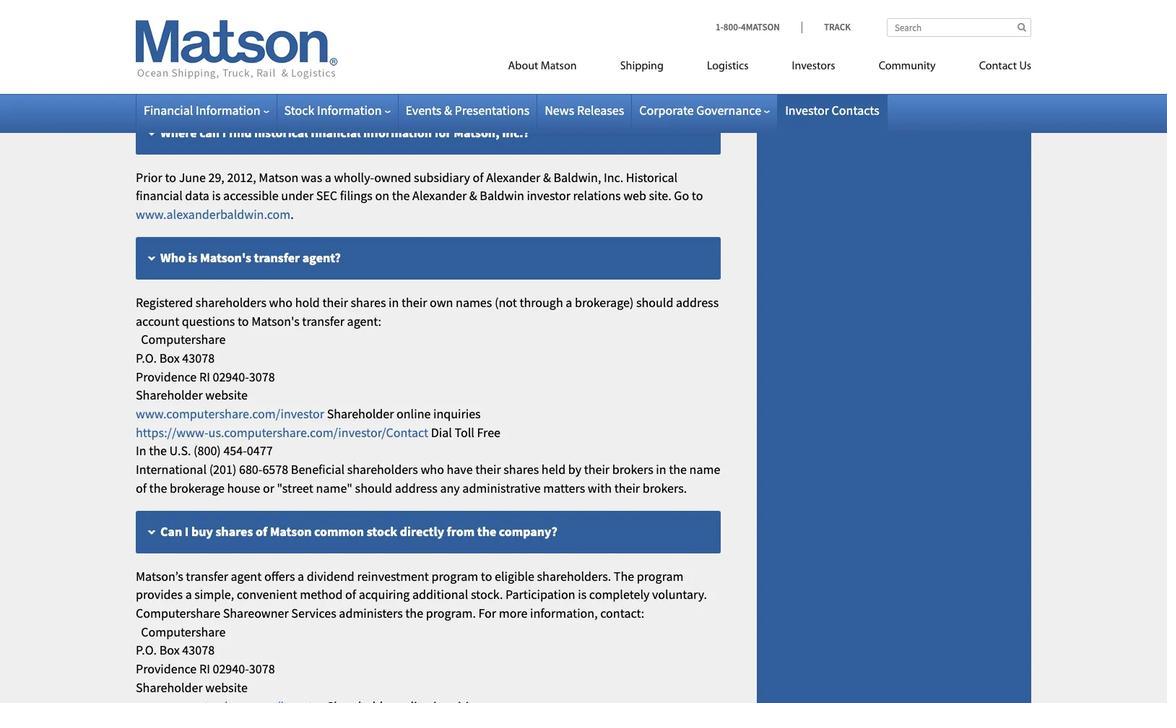 Task type: locate. For each thing, give the bounding box(es) containing it.
under right filings
[[229, 81, 261, 98]]

0 vertical spatial 02940-
[[213, 368, 249, 385]]

or down "6578"
[[263, 480, 275, 496]]

i up filings
[[222, 36, 226, 53]]

1 vertical spatial financial
[[136, 187, 183, 204]]

ri
[[199, 368, 210, 385], [199, 661, 210, 677]]

can down the financial information link
[[200, 124, 220, 141]]

p.o. down provides
[[136, 642, 157, 659]]

shareholder
[[136, 387, 203, 403], [327, 405, 394, 422], [136, 679, 203, 696]]

0 vertical spatial computershare
[[141, 331, 226, 348]]

should right brokerage)
[[637, 294, 674, 311]]

3078 down the shareowner
[[249, 661, 275, 677]]

1 vertical spatial p.o.
[[136, 642, 157, 659]]

can inside where can i find matson's filings with the securities and exchange commission (sec)? tab
[[200, 36, 220, 53]]

prior to june 29, 2012, matson was a wholly-owned subsidiary of alexander & baldwin, inc. historical financial data is accessible under sec filings on the alexander & baldwin investor relations web site. go to www.alexanderbaldwin.com .
[[136, 169, 703, 223]]

alexander down subsidiary
[[413, 187, 467, 204]]

1 website from the top
[[205, 387, 248, 403]]

matson down "street
[[270, 523, 312, 539]]

1 p.o. from the top
[[136, 350, 157, 366]]

who left hold
[[269, 294, 293, 311]]

under inside prior to june 29, 2012, matson was a wholly-owned subsidiary of alexander & baldwin, inc. historical financial data is accessible under sec filings on the alexander & baldwin investor relations web site. go to www.alexanderbaldwin.com .
[[281, 187, 314, 204]]

1 ri from the top
[[199, 368, 210, 385]]

0 vertical spatial in
[[389, 294, 399, 311]]

2 vertical spatial is
[[578, 586, 587, 603]]

1 vertical spatial matson
[[259, 169, 299, 185]]

stock
[[367, 523, 398, 539]]

to up "stock."
[[481, 568, 492, 584]]

stock.
[[471, 586, 503, 603]]

inquiries
[[434, 405, 481, 422]]

search image
[[1018, 22, 1027, 32]]

us
[[1020, 61, 1032, 72]]

2 vertical spatial transfer
[[186, 568, 228, 584]]

releases
[[577, 102, 625, 119]]

financial down the stock information link
[[311, 124, 361, 141]]

a right offers
[[298, 568, 304, 584]]

directly
[[400, 523, 444, 539]]

1 3078 from the top
[[249, 368, 275, 385]]

stock information link
[[284, 102, 391, 119]]

0 vertical spatial box
[[159, 350, 180, 366]]

.
[[449, 81, 453, 98], [291, 206, 294, 223]]

events & presentations
[[406, 102, 530, 119]]

registered
[[136, 294, 193, 311]]

1 find from the top
[[229, 36, 252, 53]]

1 vertical spatial go
[[674, 187, 690, 204]]

address
[[676, 294, 719, 311], [395, 480, 438, 496]]

. up 'who is matson's transfer agent?'
[[291, 206, 294, 223]]

0 horizontal spatial program
[[432, 568, 479, 584]]

1 vertical spatial 3078
[[249, 661, 275, 677]]

to right questions
[[238, 313, 249, 329]]

02940- inside registered shareholders who hold their shares in their own names (not through a brokerage) should address account questions to matson's transfer agent: computershare p.o. box 43078 providence ri 02940-3078 shareholder website www.computershare.com/investor shareholder online inquiries https://www-us.computershare.com/investor/contact dial toll free in the u.s. (800) 454-0477 international (201) 680-6578  beneficial shareholders who have their shares held by their brokers in the name of the brokerage house or "street name" should address any administrative matters with their brokers.
[[213, 368, 249, 385]]

can for historical
[[200, 124, 220, 141]]

alexander
[[486, 169, 541, 185], [413, 187, 467, 204]]

about matson link
[[487, 53, 599, 83]]

transfer down hold
[[302, 313, 345, 329]]

43078 down questions
[[182, 350, 215, 366]]

information for financial information
[[196, 102, 260, 119]]

1 vertical spatial can
[[200, 124, 220, 141]]

2 p.o. from the top
[[136, 642, 157, 659]]

financial
[[264, 81, 313, 98], [144, 102, 193, 119]]

investor contacts
[[786, 102, 880, 119]]

shares up agent:
[[351, 294, 386, 311]]

logistics link
[[686, 53, 771, 83]]

1 horizontal spatial is
[[212, 187, 221, 204]]

i inside tab
[[222, 124, 226, 141]]

1 providence from the top
[[136, 368, 197, 385]]

1 vertical spatial where
[[160, 124, 197, 141]]

www.computershare.com/investor
[[136, 405, 324, 422]]

is inside tab
[[188, 249, 198, 266]]

1 vertical spatial alexander
[[413, 187, 467, 204]]

1 horizontal spatial under
[[281, 187, 314, 204]]

2 where from the top
[[160, 124, 197, 141]]

of down the dividend
[[345, 586, 356, 603]]

1 box from the top
[[159, 350, 180, 366]]

the right from
[[477, 523, 497, 539]]

0 vertical spatial 43078
[[182, 350, 215, 366]]

where for where can i find historical financial information for matson, inc.?
[[160, 124, 197, 141]]

information
[[316, 81, 381, 98], [196, 102, 260, 119], [317, 102, 382, 119]]

1 horizontal spatial program
[[637, 568, 684, 584]]

website inside matson's transfer agent offers a dividend reinvestment program to eligible shareholders. the program provides a simple, convenient method of acquiring additional stock. participation is completely voluntary. computershare shareowner services administers the program. for more information, contact: computershare p.o. box 43078 providence ri 02940-3078 shareholder website
[[205, 679, 248, 696]]

administrative
[[463, 480, 541, 496]]

1 vertical spatial with
[[588, 480, 612, 496]]

simple,
[[195, 586, 234, 603]]

matson inside can i buy shares of matson common stock directly from the company? 'tab'
[[270, 523, 312, 539]]

the down additional
[[406, 605, 424, 621]]

2 02940- from the top
[[213, 661, 249, 677]]

i inside tab
[[222, 36, 226, 53]]

find up go to sec filings under financial information or click here .
[[229, 36, 252, 53]]

shares inside 'tab'
[[216, 523, 253, 539]]

shares right "buy"
[[216, 523, 253, 539]]

who is matson's transfer agent? tab
[[136, 237, 721, 280]]

0 horizontal spatial in
[[389, 294, 399, 311]]

0 vertical spatial matson
[[541, 61, 577, 72]]

0 horizontal spatial or
[[263, 480, 275, 496]]

i left "buy"
[[185, 523, 189, 539]]

2 vertical spatial matson
[[270, 523, 312, 539]]

ri inside registered shareholders who hold their shares in their own names (not through a brokerage) should address account questions to matson's transfer agent: computershare p.o. box 43078 providence ri 02940-3078 shareholder website www.computershare.com/investor shareholder online inquiries https://www-us.computershare.com/investor/contact dial toll free in the u.s. (800) 454-0477 international (201) 680-6578  beneficial shareholders who have their shares held by their brokers in the name of the brokerage house or "street name" should address any administrative matters with their brokers.
[[199, 368, 210, 385]]

1 horizontal spatial shareholders
[[347, 461, 418, 478]]

historical
[[254, 124, 308, 141]]

convenient
[[237, 586, 297, 603]]

transfer up simple,
[[186, 568, 228, 584]]

international
[[136, 461, 207, 478]]

0 vertical spatial shareholders
[[196, 294, 267, 311]]

transfer inside registered shareholders who hold their shares in their own names (not through a brokerage) should address account questions to matson's transfer agent: computershare p.o. box 43078 providence ri 02940-3078 shareholder website www.computershare.com/investor shareholder online inquiries https://www-us.computershare.com/investor/contact dial toll free in the u.s. (800) 454-0477 international (201) 680-6578  beneficial shareholders who have their shares held by their brokers in the name of the brokerage house or "street name" should address any administrative matters with their brokers.
[[302, 313, 345, 329]]

top menu navigation
[[443, 53, 1032, 83]]

0 horizontal spatial who
[[269, 294, 293, 311]]

exchange
[[481, 36, 535, 53]]

financial up stock
[[264, 81, 313, 98]]

0 vertical spatial website
[[205, 387, 248, 403]]

1 horizontal spatial alexander
[[486, 169, 541, 185]]

contact us link
[[958, 53, 1032, 83]]

0 vertical spatial providence
[[136, 368, 197, 385]]

2 website from the top
[[205, 679, 248, 696]]

1 vertical spatial shareholders
[[347, 461, 418, 478]]

0 vertical spatial with
[[346, 36, 372, 53]]

where inside where can i find historical financial information for matson, inc.? tab
[[160, 124, 197, 141]]

1 horizontal spatial sec
[[316, 187, 338, 204]]

(800)
[[194, 443, 221, 459]]

1 horizontal spatial transfer
[[254, 249, 300, 266]]

2 find from the top
[[229, 124, 252, 141]]

02940- up www.computershare.com/investor link
[[213, 368, 249, 385]]

reinvestment
[[357, 568, 429, 584]]

2 ri from the top
[[199, 661, 210, 677]]

their right by in the bottom left of the page
[[584, 461, 610, 478]]

contact us
[[980, 61, 1032, 72]]

shares up administrative
[[504, 461, 539, 478]]

0 vertical spatial sec
[[167, 81, 189, 98]]

0 vertical spatial ri
[[199, 368, 210, 385]]

1 vertical spatial filings
[[340, 187, 373, 204]]

filings
[[308, 36, 344, 53], [340, 187, 373, 204]]

sec left filings
[[167, 81, 189, 98]]

1 vertical spatial find
[[229, 124, 252, 141]]

program up additional
[[432, 568, 479, 584]]

community
[[879, 61, 936, 72]]

baldwin
[[480, 187, 524, 204]]

0 vertical spatial should
[[637, 294, 674, 311]]

transfer
[[254, 249, 300, 266], [302, 313, 345, 329], [186, 568, 228, 584]]

program
[[432, 568, 479, 584], [637, 568, 684, 584]]

43078 down simple,
[[182, 642, 215, 659]]

events & presentations link
[[406, 102, 530, 119]]

2 box from the top
[[159, 642, 180, 659]]

0 vertical spatial where
[[160, 36, 197, 53]]

investor
[[786, 102, 830, 119]]

filings up go to sec filings under financial information or click here .
[[308, 36, 344, 53]]

1 horizontal spatial .
[[449, 81, 453, 98]]

1 02940- from the top
[[213, 368, 249, 385]]

0 vertical spatial can
[[200, 36, 220, 53]]

(201)
[[209, 461, 237, 478]]

of down international
[[136, 480, 147, 496]]

0 vertical spatial find
[[229, 36, 252, 53]]

where up filings
[[160, 36, 197, 53]]

1 vertical spatial is
[[188, 249, 198, 266]]

0 horizontal spatial is
[[188, 249, 198, 266]]

. up events & presentations
[[449, 81, 453, 98]]

from
[[447, 523, 475, 539]]

0 vertical spatial i
[[222, 36, 226, 53]]

2 vertical spatial shares
[[216, 523, 253, 539]]

& up "for" at the left top
[[444, 102, 452, 119]]

their right hold
[[323, 294, 348, 311]]

0 vertical spatial address
[[676, 294, 719, 311]]

find inside tab
[[229, 124, 252, 141]]

680-
[[239, 461, 263, 478]]

3078 up www.computershare.com/investor
[[249, 368, 275, 385]]

1 horizontal spatial should
[[637, 294, 674, 311]]

matson inside about matson link
[[541, 61, 577, 72]]

matson's inside who is matson's transfer agent? tab
[[200, 249, 251, 266]]

0 horizontal spatial sec
[[167, 81, 189, 98]]

2 vertical spatial shareholder
[[136, 679, 203, 696]]

& up investor
[[543, 169, 551, 185]]

to up financial information
[[154, 81, 165, 98]]

matson left 'was'
[[259, 169, 299, 185]]

matson down commission
[[541, 61, 577, 72]]

2 can from the top
[[200, 124, 220, 141]]

of inside registered shareholders who hold their shares in their own names (not through a brokerage) should address account questions to matson's transfer agent: computershare p.o. box 43078 providence ri 02940-3078 shareholder website www.computershare.com/investor shareholder online inquiries https://www-us.computershare.com/investor/contact dial toll free in the u.s. (800) 454-0477 international (201) 680-6578  beneficial shareholders who have their shares held by their brokers in the name of the brokerage house or "street name" should address any administrative matters with their brokers.
[[136, 480, 147, 496]]

1 vertical spatial under
[[281, 187, 314, 204]]

website inside registered shareholders who hold their shares in their own names (not through a brokerage) should address account questions to matson's transfer agent: computershare p.o. box 43078 providence ri 02940-3078 shareholder website www.computershare.com/investor shareholder online inquiries https://www-us.computershare.com/investor/contact dial toll free in the u.s. (800) 454-0477 international (201) 680-6578  beneficial shareholders who have their shares held by their brokers in the name of the brokerage house or "street name" should address any administrative matters with their brokers.
[[205, 387, 248, 403]]

a right through
[[566, 294, 573, 311]]

(sec)?
[[611, 36, 648, 53]]

with
[[346, 36, 372, 53], [588, 480, 612, 496]]

of down house
[[256, 523, 267, 539]]

https://www-us.computershare.com/investor/contact link
[[136, 424, 429, 441]]

p.o. down account
[[136, 350, 157, 366]]

1-800-4matson
[[716, 21, 780, 33]]

1 vertical spatial &
[[543, 169, 551, 185]]

program up voluntary.
[[637, 568, 684, 584]]

was
[[301, 169, 322, 185]]

1 vertical spatial in
[[656, 461, 667, 478]]

02940- down the shareowner
[[213, 661, 249, 677]]

can inside where can i find historical financial information for matson, inc.? tab
[[200, 124, 220, 141]]

computershare
[[141, 331, 226, 348], [136, 605, 220, 621], [141, 623, 226, 640]]

in up brokers.
[[656, 461, 667, 478]]

transfer left agent?
[[254, 249, 300, 266]]

0 vertical spatial filings
[[308, 36, 344, 53]]

0 horizontal spatial financial
[[136, 187, 183, 204]]

in left the own
[[389, 294, 399, 311]]

1 vertical spatial who
[[421, 461, 444, 478]]

any
[[440, 480, 460, 496]]

1 horizontal spatial or
[[383, 81, 395, 98]]

financial inside prior to june 29, 2012, matson was a wholly-owned subsidiary of alexander & baldwin, inc. historical financial data is accessible under sec filings on the alexander & baldwin investor relations web site. go to www.alexanderbaldwin.com .
[[136, 187, 183, 204]]

2 43078 from the top
[[182, 642, 215, 659]]

can i buy shares of matson common stock directly from the company? tab
[[136, 511, 721, 554]]

1 vertical spatial website
[[205, 679, 248, 696]]

box down account
[[159, 350, 180, 366]]

box inside matson's transfer agent offers a dividend reinvestment program to eligible shareholders. the program provides a simple, convenient method of acquiring additional stock. participation is completely voluntary. computershare shareowner services administers the program. for more information, contact: computershare p.o. box 43078 providence ri 02940-3078 shareholder website
[[159, 642, 180, 659]]

matson's down www.alexanderbaldwin.com
[[200, 249, 251, 266]]

matson's inside where can i find matson's filings with the securities and exchange commission (sec)? tab
[[254, 36, 306, 53]]

i down the financial information link
[[222, 124, 226, 141]]

4matson
[[741, 21, 780, 33]]

0 vertical spatial &
[[444, 102, 452, 119]]

company?
[[499, 523, 558, 539]]

is down shareholders.
[[578, 586, 587, 603]]

information inside "where can i find matson's filings with the securities and exchange commission (sec)?" tab panel
[[316, 81, 381, 98]]

matson's up go to sec filings under financial information or click here .
[[254, 36, 306, 53]]

with left securities
[[346, 36, 372, 53]]

where for where can i find matson's filings with the securities and exchange commission (sec)?
[[160, 36, 197, 53]]

go inside prior to june 29, 2012, matson was a wholly-owned subsidiary of alexander & baldwin, inc. historical financial data is accessible under sec filings on the alexander & baldwin investor relations web site. go to www.alexanderbaldwin.com .
[[674, 187, 690, 204]]

with right matters
[[588, 480, 612, 496]]

their up administrative
[[476, 461, 501, 478]]

go right site.
[[674, 187, 690, 204]]

should right name"
[[355, 480, 392, 496]]

transfer inside matson's transfer agent offers a dividend reinvestment program to eligible shareholders. the program provides a simple, convenient method of acquiring additional stock. participation is completely voluntary. computershare shareowner services administers the program. for more information, contact: computershare p.o. box 43078 providence ri 02940-3078 shareholder website
[[186, 568, 228, 584]]

to right prior
[[165, 169, 176, 185]]

1 can from the top
[[200, 36, 220, 53]]

1 horizontal spatial go
[[674, 187, 690, 204]]

0 vertical spatial 3078
[[249, 368, 275, 385]]

2 providence from the top
[[136, 661, 197, 677]]

find inside tab
[[229, 36, 252, 53]]

under down 'was'
[[281, 187, 314, 204]]

6578
[[263, 461, 288, 478]]

0 horizontal spatial shareholders
[[196, 294, 267, 311]]

can up filings
[[200, 36, 220, 53]]

1 vertical spatial .
[[291, 206, 294, 223]]

of up baldwin
[[473, 169, 484, 185]]

under
[[229, 81, 261, 98], [281, 187, 314, 204]]

the up brokers.
[[669, 461, 687, 478]]

1 vertical spatial should
[[355, 480, 392, 496]]

1 horizontal spatial who
[[421, 461, 444, 478]]

the inside matson's transfer agent offers a dividend reinvestment program to eligible shareholders. the program provides a simple, convenient method of acquiring additional stock. participation is completely voluntary. computershare shareowner services administers the program. for more information, contact: computershare p.o. box 43078 providence ri 02940-3078 shareholder website
[[406, 605, 424, 621]]

1 where from the top
[[160, 36, 197, 53]]

0 vertical spatial who
[[269, 294, 293, 311]]

is
[[212, 187, 221, 204], [188, 249, 198, 266], [578, 586, 587, 603]]

who up the any
[[421, 461, 444, 478]]

0 vertical spatial go
[[136, 81, 151, 98]]

shareholders up name"
[[347, 461, 418, 478]]

program.
[[426, 605, 476, 621]]

0 vertical spatial p.o.
[[136, 350, 157, 366]]

can for matson's
[[200, 36, 220, 53]]

0 vertical spatial financial
[[311, 124, 361, 141]]

financial down prior
[[136, 187, 183, 204]]

0 horizontal spatial shares
[[216, 523, 253, 539]]

information down filings
[[196, 102, 260, 119]]

0 horizontal spatial transfer
[[186, 568, 228, 584]]

1 horizontal spatial address
[[676, 294, 719, 311]]

contact:
[[601, 605, 645, 621]]

1 vertical spatial box
[[159, 642, 180, 659]]

02940-
[[213, 368, 249, 385], [213, 661, 249, 677]]

2 horizontal spatial transfer
[[302, 313, 345, 329]]

None search field
[[887, 18, 1032, 37]]

0477
[[247, 443, 273, 459]]

registered shareholders who hold their shares in their own names (not through a brokerage) should address account questions to matson's transfer agent: computershare p.o. box 43078 providence ri 02940-3078 shareholder website www.computershare.com/investor shareholder online inquiries https://www-us.computershare.com/investor/contact dial toll free in the u.s. (800) 454-0477 international (201) 680-6578  beneficial shareholders who have their shares held by their brokers in the name of the brokerage house or "street name" should address any administrative matters with their brokers.
[[136, 294, 721, 496]]

information up the stock information link
[[316, 81, 381, 98]]

0 horizontal spatial financial
[[144, 102, 193, 119]]

a inside registered shareholders who hold their shares in their own names (not through a brokerage) should address account questions to matson's transfer agent: computershare p.o. box 43078 providence ri 02940-3078 shareholder website www.computershare.com/investor shareholder online inquiries https://www-us.computershare.com/investor/contact dial toll free in the u.s. (800) 454-0477 international (201) 680-6578  beneficial shareholders who have their shares held by their brokers in the name of the brokerage house or "street name" should address any administrative matters with their brokers.
[[566, 294, 573, 311]]

1 vertical spatial transfer
[[302, 313, 345, 329]]

account
[[136, 313, 179, 329]]

shareholders up questions
[[196, 294, 267, 311]]

where can i find historical financial information for matson, inc.? tab panel
[[136, 168, 721, 224]]

1 vertical spatial ri
[[199, 661, 210, 677]]

or left click
[[383, 81, 395, 98]]

to inside matson's transfer agent offers a dividend reinvestment program to eligible shareholders. the program provides a simple, convenient method of acquiring additional stock. participation is completely voluntary. computershare shareowner services administers the program. for more information, contact: computershare p.o. box 43078 providence ri 02940-3078 shareholder website
[[481, 568, 492, 584]]

"street
[[277, 480, 314, 496]]

matson
[[541, 61, 577, 72], [259, 169, 299, 185], [270, 523, 312, 539]]

box down provides
[[159, 642, 180, 659]]

to
[[154, 81, 165, 98], [165, 169, 176, 185], [692, 187, 703, 204], [238, 313, 249, 329], [481, 568, 492, 584]]

matson's down hold
[[252, 313, 300, 329]]

is right who
[[188, 249, 198, 266]]

financial down filings
[[144, 102, 193, 119]]

1 43078 from the top
[[182, 350, 215, 366]]

43078 inside registered shareholders who hold their shares in their own names (not through a brokerage) should address account questions to matson's transfer agent: computershare p.o. box 43078 providence ri 02940-3078 shareholder website www.computershare.com/investor shareholder online inquiries https://www-us.computershare.com/investor/contact dial toll free in the u.s. (800) 454-0477 international (201) 680-6578  beneficial shareholders who have their shares held by their brokers in the name of the brokerage house or "street name" should address any administrative matters with their brokers.
[[182, 350, 215, 366]]

historical
[[626, 169, 678, 185]]

0 horizontal spatial address
[[395, 480, 438, 496]]

0 horizontal spatial with
[[346, 36, 372, 53]]

where down financial information
[[160, 124, 197, 141]]

2 horizontal spatial &
[[543, 169, 551, 185]]

or inside registered shareholders who hold their shares in their own names (not through a brokerage) should address account questions to matson's transfer agent: computershare p.o. box 43078 providence ri 02940-3078 shareholder website www.computershare.com/investor shareholder online inquiries https://www-us.computershare.com/investor/contact dial toll free in the u.s. (800) 454-0477 international (201) 680-6578  beneficial shareholders who have their shares held by their brokers in the name of the brokerage house or "street name" should address any administrative matters with their brokers.
[[263, 480, 275, 496]]

0 vertical spatial matson's
[[254, 36, 306, 53]]

1 vertical spatial providence
[[136, 661, 197, 677]]

0 horizontal spatial go
[[136, 81, 151, 98]]

i inside 'tab'
[[185, 523, 189, 539]]

2 vertical spatial i
[[185, 523, 189, 539]]

is down 29,
[[212, 187, 221, 204]]

where inside where can i find matson's filings with the securities and exchange commission (sec)? tab
[[160, 36, 197, 53]]

1 vertical spatial i
[[222, 124, 226, 141]]

& left baldwin
[[470, 187, 477, 204]]

about matson
[[508, 61, 577, 72]]

filings down wholly- at the top of page
[[340, 187, 373, 204]]

454-
[[224, 443, 247, 459]]

2 vertical spatial matson's
[[252, 313, 300, 329]]

the inside tab
[[375, 36, 394, 53]]

is inside prior to june 29, 2012, matson was a wholly-owned subsidiary of alexander & baldwin, inc. historical financial data is accessible under sec filings on the alexander & baldwin investor relations web site. go to www.alexanderbaldwin.com .
[[212, 187, 221, 204]]

find down the financial information link
[[229, 124, 252, 141]]

filings inside tab
[[308, 36, 344, 53]]

0 vertical spatial or
[[383, 81, 395, 98]]

0 vertical spatial shares
[[351, 294, 386, 311]]

financial inside "where can i find matson's filings with the securities and exchange commission (sec)?" tab panel
[[264, 81, 313, 98]]

computershare inside registered shareholders who hold their shares in their own names (not through a brokerage) should address account questions to matson's transfer agent: computershare p.o. box 43078 providence ri 02940-3078 shareholder website www.computershare.com/investor shareholder online inquiries https://www-us.computershare.com/investor/contact dial toll free in the u.s. (800) 454-0477 international (201) 680-6578  beneficial shareholders who have their shares held by their brokers in the name of the brokerage house or "street name" should address any administrative matters with their brokers.
[[141, 331, 226, 348]]

through
[[520, 294, 563, 311]]

investor
[[527, 187, 571, 204]]

about
[[508, 61, 539, 72]]

2 3078 from the top
[[249, 661, 275, 677]]

0 horizontal spatial .
[[291, 206, 294, 223]]

matson inside prior to june 29, 2012, matson was a wholly-owned subsidiary of alexander & baldwin, inc. historical financial data is accessible under sec filings on the alexander & baldwin investor relations web site. go to www.alexanderbaldwin.com .
[[259, 169, 299, 185]]

their left the own
[[402, 294, 427, 311]]

find
[[229, 36, 252, 53], [229, 124, 252, 141]]

go up financial information
[[136, 81, 151, 98]]

the right on
[[392, 187, 410, 204]]

p.o.
[[136, 350, 157, 366], [136, 642, 157, 659]]

matson for can i buy shares of matson common stock directly from the company?
[[270, 523, 312, 539]]

0 horizontal spatial &
[[444, 102, 452, 119]]

owned
[[374, 169, 412, 185]]

can i buy shares of matson common stock directly from the company? tab panel
[[136, 567, 721, 703]]

go
[[136, 81, 151, 98], [674, 187, 690, 204]]

0 vertical spatial .
[[449, 81, 453, 98]]

information up where can i find historical financial information for matson, inc.?
[[317, 102, 382, 119]]

sec down 'was'
[[316, 187, 338, 204]]

0 horizontal spatial under
[[229, 81, 261, 98]]

information for stock information
[[317, 102, 382, 119]]

a right 'was'
[[325, 169, 332, 185]]

alexander up baldwin
[[486, 169, 541, 185]]

the left securities
[[375, 36, 394, 53]]

presentations
[[455, 102, 530, 119]]

providence inside registered shareholders who hold their shares in their own names (not through a brokerage) should address account questions to matson's transfer agent: computershare p.o. box 43078 providence ri 02940-3078 shareholder website www.computershare.com/investor shareholder online inquiries https://www-us.computershare.com/investor/contact dial toll free in the u.s. (800) 454-0477 international (201) 680-6578  beneficial shareholders who have their shares held by their brokers in the name of the brokerage house or "street name" should address any administrative matters with their brokers.
[[136, 368, 197, 385]]

to right site.
[[692, 187, 703, 204]]

investor contacts link
[[786, 102, 880, 119]]



Task type: vqa. For each thing, say whether or not it's contained in the screenshot.
Overview within Overview Hawaii Guam & Micronesia Alaska China
no



Task type: describe. For each thing, give the bounding box(es) containing it.
free
[[477, 424, 501, 441]]

1-
[[716, 21, 724, 33]]

1 vertical spatial address
[[395, 480, 438, 496]]

of inside prior to june 29, 2012, matson was a wholly-owned subsidiary of alexander & baldwin, inc. historical financial data is accessible under sec filings on the alexander & baldwin investor relations web site. go to www.alexanderbaldwin.com .
[[473, 169, 484, 185]]

participation
[[506, 586, 576, 603]]

information,
[[530, 605, 598, 621]]

relations
[[573, 187, 621, 204]]

i for matson's
[[222, 36, 226, 53]]

shipping link
[[599, 53, 686, 83]]

https://www-
[[136, 424, 209, 441]]

1 vertical spatial shares
[[504, 461, 539, 478]]

beneficial
[[291, 461, 345, 478]]

who is matson's transfer agent? tab panel
[[136, 293, 721, 498]]

is inside matson's transfer agent offers a dividend reinvestment program to eligible shareholders. the program provides a simple, convenient method of acquiring additional stock. participation is completely voluntary. computershare shareowner services administers the program. for more information, contact: computershare p.o. box 43078 providence ri 02940-3078 shareholder website
[[578, 586, 587, 603]]

1-800-4matson link
[[716, 21, 802, 33]]

p.o. inside matson's transfer agent offers a dividend reinvestment program to eligible shareholders. the program provides a simple, convenient method of acquiring additional stock. participation is completely voluntary. computershare shareowner services administers the program. for more information, contact: computershare p.o. box 43078 providence ri 02940-3078 shareholder website
[[136, 642, 157, 659]]

financial information link
[[144, 102, 269, 119]]

the down international
[[149, 480, 167, 496]]

who
[[160, 249, 186, 266]]

here link
[[425, 81, 449, 98]]

name
[[690, 461, 721, 478]]

news releases
[[545, 102, 625, 119]]

with inside tab
[[346, 36, 372, 53]]

2 program from the left
[[637, 568, 684, 584]]

track link
[[802, 21, 851, 33]]

us.computershare.com/investor/contact
[[209, 424, 429, 441]]

u.s.
[[170, 443, 191, 459]]

of inside matson's transfer agent offers a dividend reinvestment program to eligible shareholders. the program provides a simple, convenient method of acquiring additional stock. participation is completely voluntary. computershare shareowner services administers the program. for more information, contact: computershare p.o. box 43078 providence ri 02940-3078 shareholder website
[[345, 586, 356, 603]]

shareholder inside matson's transfer agent offers a dividend reinvestment program to eligible shareholders. the program provides a simple, convenient method of acquiring additional stock. participation is completely voluntary. computershare shareowner services administers the program. for more information, contact: computershare p.o. box 43078 providence ri 02940-3078 shareholder website
[[136, 679, 203, 696]]

1 horizontal spatial shares
[[351, 294, 386, 311]]

Search search field
[[887, 18, 1032, 37]]

find for matson's
[[229, 36, 252, 53]]

matson's inside registered shareholders who hold their shares in their own names (not through a brokerage) should address account questions to matson's transfer agent: computershare p.o. box 43078 providence ri 02940-3078 shareholder website www.computershare.com/investor shareholder online inquiries https://www-us.computershare.com/investor/contact dial toll free in the u.s. (800) 454-0477 international (201) 680-6578  beneficial shareholders who have their shares held by their brokers in the name of the brokerage house or "street name" should address any administrative matters with their brokers.
[[252, 313, 300, 329]]

a left simple,
[[185, 586, 192, 603]]

or inside "where can i find matson's filings with the securities and exchange commission (sec)?" tab panel
[[383, 81, 395, 98]]

to inside registered shareholders who hold their shares in their own names (not through a brokerage) should address account questions to matson's transfer agent: computershare p.o. box 43078 providence ri 02940-3078 shareholder website www.computershare.com/investor shareholder online inquiries https://www-us.computershare.com/investor/contact dial toll free in the u.s. (800) 454-0477 international (201) 680-6578  beneficial shareholders who have their shares held by their brokers in the name of the brokerage house or "street name" should address any administrative matters with their brokers.
[[238, 313, 249, 329]]

questions
[[182, 313, 235, 329]]

for
[[479, 605, 497, 621]]

agent
[[231, 568, 262, 584]]

toll
[[455, 424, 475, 441]]

agent?
[[303, 249, 341, 266]]

additional
[[413, 586, 468, 603]]

3078 inside registered shareholders who hold their shares in their own names (not through a brokerage) should address account questions to matson's transfer agent: computershare p.o. box 43078 providence ri 02940-3078 shareholder website www.computershare.com/investor shareholder online inquiries https://www-us.computershare.com/investor/contact dial toll free in the u.s. (800) 454-0477 international (201) 680-6578  beneficial shareholders who have their shares held by their brokers in the name of the brokerage house or "street name" should address any administrative matters with their brokers.
[[249, 368, 275, 385]]

events
[[406, 102, 442, 119]]

corporate
[[640, 102, 694, 119]]

eligible
[[495, 568, 535, 584]]

under inside "where can i find matson's filings with the securities and exchange commission (sec)?" tab panel
[[229, 81, 261, 98]]

who is matson's transfer agent?
[[160, 249, 341, 266]]

their down brokers
[[615, 480, 640, 496]]

www.alexanderbaldwin.com
[[136, 206, 291, 223]]

800-
[[724, 21, 741, 33]]

go inside "where can i find matson's filings with the securities and exchange commission (sec)?" tab panel
[[136, 81, 151, 98]]

brokerage)
[[575, 294, 634, 311]]

june
[[179, 169, 206, 185]]

provides
[[136, 586, 183, 603]]

02940- inside matson's transfer agent offers a dividend reinvestment program to eligible shareholders. the program provides a simple, convenient method of acquiring additional stock. participation is completely voluntary. computershare shareowner services administers the program. for more information, contact: computershare p.o. box 43078 providence ri 02940-3078 shareholder website
[[213, 661, 249, 677]]

logistics
[[707, 61, 749, 72]]

1 vertical spatial financial
[[144, 102, 193, 119]]

matters
[[544, 480, 585, 496]]

matson for prior to june 29, 2012, matson was a wholly-owned subsidiary of alexander & baldwin, inc. historical financial data is accessible under sec filings on the alexander & baldwin investor relations web site. go to www.alexanderbaldwin.com .
[[259, 169, 299, 185]]

web
[[624, 187, 647, 204]]

. inside "where can i find matson's filings with the securities and exchange commission (sec)?" tab panel
[[449, 81, 453, 98]]

agent:
[[347, 313, 382, 329]]

corporate governance
[[640, 102, 762, 119]]

transfer inside who is matson's transfer agent? tab
[[254, 249, 300, 266]]

names
[[456, 294, 492, 311]]

where can i find matson's filings with the securities and exchange commission (sec)? tab
[[136, 24, 721, 67]]

brokers
[[613, 461, 654, 478]]

wholly-
[[334, 169, 374, 185]]

stock information
[[284, 102, 382, 119]]

dividend
[[307, 568, 355, 584]]

the right in
[[149, 443, 167, 459]]

0 vertical spatial alexander
[[486, 169, 541, 185]]

here
[[425, 81, 449, 98]]

brokerage
[[170, 480, 225, 496]]

services
[[291, 605, 337, 621]]

community link
[[857, 53, 958, 83]]

providence inside matson's transfer agent offers a dividend reinvestment program to eligible shareholders. the program provides a simple, convenient method of acquiring additional stock. participation is completely voluntary. computershare shareowner services administers the program. for more information, contact: computershare p.o. box 43078 providence ri 02940-3078 shareholder website
[[136, 661, 197, 677]]

0 horizontal spatial alexander
[[413, 187, 467, 204]]

1 vertical spatial shareholder
[[327, 405, 394, 422]]

news releases link
[[545, 102, 625, 119]]

. inside prior to june 29, 2012, matson was a wholly-owned subsidiary of alexander & baldwin, inc. historical financial data is accessible under sec filings on the alexander & baldwin investor relations web site. go to www.alexanderbaldwin.com .
[[291, 206, 294, 223]]

ri inside matson's transfer agent offers a dividend reinvestment program to eligible shareholders. the program provides a simple, convenient method of acquiring additional stock. participation is completely voluntary. computershare shareowner services administers the program. for more information, contact: computershare p.o. box 43078 providence ri 02940-3078 shareholder website
[[199, 661, 210, 677]]

2 vertical spatial computershare
[[141, 623, 226, 640]]

i for historical
[[222, 124, 226, 141]]

to inside "where can i find matson's filings with the securities and exchange commission (sec)?" tab panel
[[154, 81, 165, 98]]

43078 inside matson's transfer agent offers a dividend reinvestment program to eligible shareholders. the program provides a simple, convenient method of acquiring additional stock. participation is completely voluntary. computershare shareowner services administers the program. for more information, contact: computershare p.o. box 43078 providence ri 02940-3078 shareholder website
[[182, 642, 215, 659]]

0 horizontal spatial should
[[355, 480, 392, 496]]

can i buy shares of matson common stock directly from the company?
[[160, 523, 558, 539]]

3078 inside matson's transfer agent offers a dividend reinvestment program to eligible shareholders. the program provides a simple, convenient method of acquiring additional stock. participation is completely voluntary. computershare shareowner services administers the program. for more information, contact: computershare p.o. box 43078 providence ri 02940-3078 shareholder website
[[249, 661, 275, 677]]

information
[[363, 124, 432, 141]]

sec inside tab panel
[[167, 81, 189, 98]]

matson's
[[136, 568, 183, 584]]

where can i find matson's filings with the securities and exchange commission (sec)?
[[160, 36, 648, 53]]

matson's transfer agent offers a dividend reinvestment program to eligible shareholders. the program provides a simple, convenient method of acquiring additional stock. participation is completely voluntary. computershare shareowner services administers the program. for more information, contact: computershare p.o. box 43078 providence ri 02940-3078 shareholder website
[[136, 568, 707, 696]]

2 vertical spatial &
[[470, 187, 477, 204]]

financial inside tab
[[311, 124, 361, 141]]

completely
[[589, 586, 650, 603]]

more
[[499, 605, 528, 621]]

a inside prior to june 29, 2012, matson was a wholly-owned subsidiary of alexander & baldwin, inc. historical financial data is accessible under sec filings on the alexander & baldwin investor relations web site. go to www.alexanderbaldwin.com .
[[325, 169, 332, 185]]

where can i find matson's filings with the securities and exchange commission (sec)? tab panel
[[136, 80, 721, 99]]

where can i find historical financial information for matson, inc.? tab
[[136, 112, 721, 155]]

find for historical
[[229, 124, 252, 141]]

inc.?
[[502, 124, 530, 141]]

voluntary.
[[652, 586, 707, 603]]

commission
[[538, 36, 608, 53]]

hold
[[295, 294, 320, 311]]

investors link
[[771, 53, 857, 83]]

inc.
[[604, 169, 624, 185]]

filings inside prior to june 29, 2012, matson was a wholly-owned subsidiary of alexander & baldwin, inc. historical financial data is accessible under sec filings on the alexander & baldwin investor relations web site. go to www.alexanderbaldwin.com .
[[340, 187, 373, 204]]

0 vertical spatial shareholder
[[136, 387, 203, 403]]

on
[[375, 187, 390, 204]]

dial
[[431, 424, 452, 441]]

brokers.
[[643, 480, 687, 496]]

news
[[545, 102, 575, 119]]

house
[[227, 480, 260, 496]]

1 vertical spatial computershare
[[136, 605, 220, 621]]

p.o. inside registered shareholders who hold their shares in their own names (not through a brokerage) should address account questions to matson's transfer agent: computershare p.o. box 43078 providence ri 02940-3078 shareholder website www.computershare.com/investor shareholder online inquiries https://www-us.computershare.com/investor/contact dial toll free in the u.s. (800) 454-0477 international (201) 680-6578  beneficial shareholders who have their shares held by their brokers in the name of the brokerage house or "street name" should address any administrative matters with their brokers.
[[136, 350, 157, 366]]

own
[[430, 294, 453, 311]]

the inside prior to june 29, 2012, matson was a wholly-owned subsidiary of alexander & baldwin, inc. historical financial data is accessible under sec filings on the alexander & baldwin investor relations web site. go to www.alexanderbaldwin.com .
[[392, 187, 410, 204]]

box inside registered shareholders who hold their shares in their own names (not through a brokerage) should address account questions to matson's transfer agent: computershare p.o. box 43078 providence ri 02940-3078 shareholder website www.computershare.com/investor shareholder online inquiries https://www-us.computershare.com/investor/contact dial toll free in the u.s. (800) 454-0477 international (201) 680-6578  beneficial shareholders who have their shares held by their brokers in the name of the brokerage house or "street name" should address any administrative matters with their brokers.
[[159, 350, 180, 366]]

sec inside prior to june 29, 2012, matson was a wholly-owned subsidiary of alexander & baldwin, inc. historical financial data is accessible under sec filings on the alexander & baldwin investor relations web site. go to www.alexanderbaldwin.com .
[[316, 187, 338, 204]]

administers
[[339, 605, 403, 621]]

1 program from the left
[[432, 568, 479, 584]]

(not
[[495, 294, 517, 311]]

the inside 'tab'
[[477, 523, 497, 539]]

site.
[[649, 187, 672, 204]]

where can i find historical financial information for matson, inc.?
[[160, 124, 530, 141]]

can
[[160, 523, 182, 539]]

click
[[398, 81, 422, 98]]

corporate governance link
[[640, 102, 770, 119]]

contacts
[[832, 102, 880, 119]]

of inside 'tab'
[[256, 523, 267, 539]]

matson image
[[136, 20, 338, 79]]

with inside registered shareholders who hold their shares in their own names (not through a brokerage) should address account questions to matson's transfer agent: computershare p.o. box 43078 providence ri 02940-3078 shareholder website www.computershare.com/investor shareholder online inquiries https://www-us.computershare.com/investor/contact dial toll free in the u.s. (800) 454-0477 international (201) 680-6578  beneficial shareholders who have their shares held by their brokers in the name of the brokerage house or "street name" should address any administrative matters with their brokers.
[[588, 480, 612, 496]]



